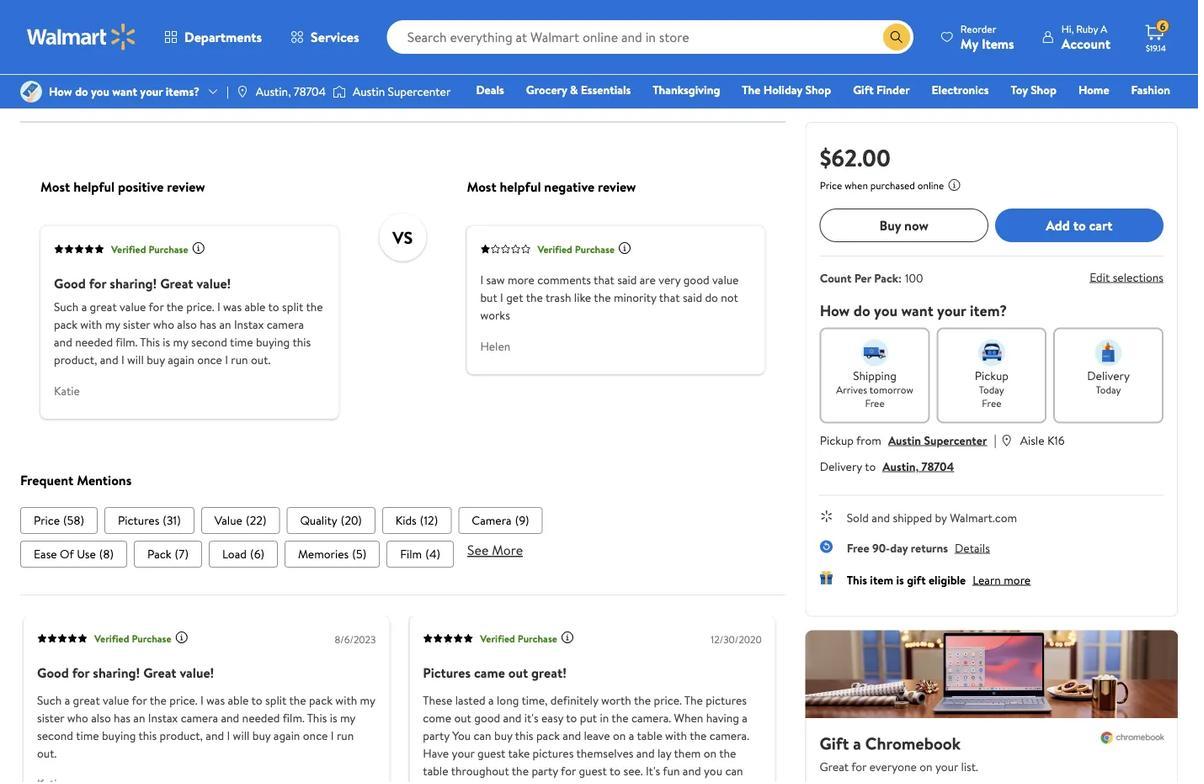 Task type: locate. For each thing, give the bounding box(es) containing it.
memories (5)
[[298, 546, 366, 563]]

1 most from the left
[[40, 177, 70, 196]]

value! inside good for sharing! great value! such a great value for the price. i was able to split the pack with my sister who also has an instax camera and needed film. this is my second time buying this product, and i will buy again once i run out.
[[197, 274, 231, 293]]

purchase up good for sharing! great value!
[[132, 632, 171, 646]]

pictures
[[118, 513, 159, 529], [423, 664, 471, 683]]

registry link
[[969, 104, 1027, 122]]

party up 'of'
[[532, 763, 558, 779]]

holiday
[[763, 82, 802, 98]]

needed
[[75, 334, 113, 351], [242, 710, 280, 726]]

1 horizontal spatial shop
[[1031, 82, 1056, 98]]

verified up good for sharing! great value!
[[94, 632, 129, 646]]

1 horizontal spatial verified purchase information image
[[618, 242, 631, 255]]

1 vertical spatial film.
[[283, 710, 305, 726]]

do down per
[[853, 300, 870, 321]]

1 helpful from the left
[[73, 177, 115, 196]]

list
[[20, 507, 785, 534]]

pickup inside pickup from austin supercenter |
[[820, 432, 854, 449]]

list item containing camera
[[458, 507, 543, 534]]

1 horizontal spatial |
[[994, 431, 996, 449]]

such inside such a great value for the price. i was able to split the pack with my sister who also has an instax camera and needed film. this is my second time buying this product, and i will buy again once i run out.
[[37, 692, 62, 709]]

0 horizontal spatial most
[[40, 177, 70, 196]]

pack left (7) on the left bottom
[[147, 546, 171, 563]]

see left more
[[467, 541, 489, 560]]

table up make
[[423, 763, 448, 779]]

verified purchase information image
[[192, 242, 205, 255], [561, 632, 574, 645]]

pictures down themselves
[[570, 781, 611, 783]]

1 vertical spatial will
[[233, 728, 250, 744]]

free
[[865, 397, 885, 411], [982, 397, 1001, 411], [847, 540, 869, 556]]

1 vertical spatial said
[[683, 290, 702, 306]]

camera. down the having
[[709, 728, 749, 744]]

1 vertical spatial was
[[206, 692, 225, 709]]

shop right holiday
[[805, 82, 831, 98]]

will inside such a great value for the price. i was able to split the pack with my sister who also has an instax camera and needed film. this is my second time buying this product, and i will buy again once i run out.
[[233, 728, 250, 744]]

$19.14
[[1146, 42, 1166, 53]]

you down count per pack : 100
[[874, 300, 898, 321]]

verified purchase up pictures came out great!
[[480, 632, 557, 646]]

good for good for sharing! great value! such a great value for the price. i was able to split the pack with my sister who also has an instax camera and needed film. this is my second time buying this product, and i will buy again once i run out.
[[54, 274, 86, 293]]

when
[[845, 178, 868, 193]]

great
[[160, 274, 193, 293], [143, 664, 176, 683]]

who inside good for sharing! great value! such a great value for the price. i was able to split the pack with my sister who also has an instax camera and needed film. this is my second time buying this product, and i will buy again once i run out.
[[153, 317, 174, 333]]

great
[[90, 299, 117, 315], [73, 692, 100, 709]]

party up have at the left of page
[[423, 728, 450, 744]]

pack inside such a great value for the price. i was able to split the pack with my sister who also has an instax camera and needed film. this is my second time buying this product, and i will buy again once i run out.
[[309, 692, 333, 709]]

instax
[[234, 317, 264, 333], [148, 710, 178, 726]]

today inside delivery today
[[1096, 383, 1121, 397]]

1 vertical spatial once
[[303, 728, 328, 744]]

0 vertical spatial again
[[168, 352, 194, 369]]

account
[[1061, 34, 1110, 53]]

list item
[[20, 507, 98, 534], [104, 507, 194, 534], [201, 507, 280, 534], [287, 507, 375, 534], [382, 507, 452, 534], [458, 507, 543, 534], [20, 541, 127, 568], [134, 541, 202, 568], [209, 541, 278, 568], [284, 541, 380, 568], [387, 541, 454, 568]]

guest up throughout
[[477, 745, 505, 762]]

a
[[175, 61, 181, 77], [81, 299, 87, 315], [65, 692, 70, 709], [488, 692, 494, 709], [742, 710, 748, 726], [629, 728, 634, 744], [453, 781, 458, 783]]

0 horizontal spatial 78704
[[294, 83, 326, 100]]

again inside good for sharing! great value! such a great value for the price. i was able to split the pack with my sister who also has an instax camera and needed film. this is my second time buying this product, and i will buy again once i run out.
[[168, 352, 194, 369]]

very
[[659, 272, 681, 289]]

0 horizontal spatial supercenter
[[388, 83, 451, 100]]

want for items?
[[112, 83, 137, 100]]

0 vertical spatial such
[[54, 299, 79, 315]]

1 horizontal spatial want
[[901, 300, 933, 321]]

list item containing pack
[[134, 541, 202, 568]]

austin up austin, 78704 button
[[888, 432, 921, 449]]

camera inside good for sharing! great value! such a great value for the price. i was able to split the pack with my sister who also has an instax camera and needed film. this is my second time buying this product, and i will buy again once i run out.
[[267, 317, 304, 333]]

returns
[[911, 540, 948, 556]]

0 vertical spatial more
[[508, 272, 534, 289]]

such up "katie"
[[54, 299, 79, 315]]

sharing! for good for sharing! great value! such a great value for the price. i was able to split the pack with my sister who also has an instax camera and needed film. this is my second time buying this product, and i will buy again once i run out.
[[110, 274, 157, 293]]

value
[[712, 272, 739, 289], [120, 299, 146, 315], [103, 692, 129, 709]]

pack inside 'these lasted a long time, definitely worth the price. the pictures come out good and it's easy to put in the camera. when having a party you can buy this pack and leave on a table with the camera. have your guest take pictures themselves and lay them on the table throughout the party for guest to see. it's fun and you can make a scrapbook out of the pictures after.'
[[536, 728, 560, 744]]

0 vertical spatial verified purchase information image
[[192, 242, 205, 255]]

1 horizontal spatial who
[[153, 317, 174, 333]]

purchase for 12/30/2020
[[518, 632, 557, 646]]

the left holiday
[[742, 82, 761, 98]]

most
[[40, 177, 70, 196], [467, 177, 496, 196]]

1 vertical spatial sharing!
[[93, 664, 140, 683]]

0 vertical spatial see
[[35, 61, 53, 77]]

sharing! inside good for sharing! great value! such a great value for the price. i was able to split the pack with my sister who also has an instax camera and needed film. this is my second time buying this product, and i will buy again once i run out.
[[110, 274, 157, 293]]

austin, down departments on the top left
[[256, 83, 291, 100]]

pickup left the from
[[820, 432, 854, 449]]

0 horizontal spatial sister
[[37, 710, 64, 726]]

verified purchase information image up great!
[[561, 632, 574, 645]]

1 vertical spatial guest
[[579, 763, 607, 779]]

price when purchased online
[[820, 178, 944, 193]]

0 vertical spatial buying
[[256, 334, 290, 351]]

1 horizontal spatial see
[[467, 541, 489, 560]]

good down "lasted"
[[474, 710, 500, 726]]

scrapbook
[[461, 781, 514, 783]]

Walmart Site-Wide search field
[[387, 20, 913, 54]]

2 vertical spatial is
[[330, 710, 337, 726]]

deals
[[476, 82, 504, 98]]

shipping arrives tomorrow free
[[836, 367, 913, 411]]

list item containing load
[[209, 541, 278, 568]]

sister inside such a great value for the price. i was able to split the pack with my sister who also has an instax camera and needed film. this is my second time buying this product, and i will buy again once i run out.
[[37, 710, 64, 726]]

out right came
[[508, 664, 528, 683]]

details button
[[955, 540, 990, 556]]

good
[[683, 272, 709, 289], [474, 710, 500, 726]]

0 horizontal spatial  image
[[20, 81, 42, 103]]

2 today from the left
[[1096, 383, 1121, 397]]

see left all
[[35, 61, 53, 77]]

for inside such a great value for the price. i was able to split the pack with my sister who also has an instax camera and needed film. this is my second time buying this product, and i will buy again once i run out.
[[132, 692, 147, 709]]

supercenter down 1 star
[[388, 83, 451, 100]]

product, up "katie"
[[54, 352, 97, 369]]

0 vertical spatial value!
[[197, 274, 231, 293]]

1 vertical spatial run
[[337, 728, 354, 744]]

$62.00
[[820, 141, 891, 174]]

able inside such a great value for the price. i was able to split the pack with my sister who also has an instax camera and needed film. this is my second time buying this product, and i will buy again once i run out.
[[228, 692, 249, 709]]

such inside good for sharing! great value! such a great value for the price. i was able to split the pack with my sister who also has an instax camera and needed film. this is my second time buying this product, and i will buy again once i run out.
[[54, 299, 79, 315]]

0 horizontal spatial you
[[91, 83, 109, 100]]

your left item?
[[937, 300, 966, 321]]

pictures inside list item
[[118, 513, 159, 529]]

2 most from the left
[[467, 177, 496, 196]]

how
[[49, 83, 72, 100], [820, 300, 850, 321]]

(7)
[[175, 546, 189, 563]]

0 horizontal spatial verified purchase information image
[[175, 632, 188, 645]]

do inside 'i saw more comments that said are very good value but i get the trash like the minority that said do not works'
[[705, 290, 718, 306]]

price inside list item
[[34, 513, 60, 529]]

78704 down 'services' "popup button"
[[294, 83, 326, 100]]

price left when
[[820, 178, 842, 193]]

1 vertical spatial delivery
[[820, 458, 862, 475]]

table up lay
[[637, 728, 662, 744]]

verified purchase
[[111, 242, 188, 256], [537, 242, 615, 256], [94, 632, 171, 646], [480, 632, 557, 646]]

0 vertical spatial supercenter
[[388, 83, 451, 100]]

 image
[[20, 81, 42, 103], [333, 83, 346, 100]]

them
[[674, 745, 701, 762]]

today down intent image for pickup
[[979, 383, 1004, 397]]

such down good for sharing! great value!
[[37, 692, 62, 709]]

1 vertical spatial sister
[[37, 710, 64, 726]]

0 vertical spatial this
[[140, 334, 160, 351]]

search icon image
[[890, 30, 903, 44]]

1 horizontal spatial once
[[303, 728, 328, 744]]

this item is gift eligible learn more
[[847, 572, 1031, 588]]

my
[[105, 317, 120, 333], [173, 334, 188, 351], [360, 692, 375, 709], [340, 710, 355, 726]]

you down reviews
[[91, 83, 109, 100]]

purchase up great!
[[518, 632, 557, 646]]

verified for i saw more comments that said are very good value but i get the trash like the minority that said do not works
[[537, 242, 572, 256]]

tomorrow
[[870, 383, 913, 397]]

1 horizontal spatial pack
[[309, 692, 333, 709]]

debit
[[1069, 105, 1098, 122]]

delivery down intent image for delivery
[[1087, 367, 1130, 384]]

2 vertical spatial value
[[103, 692, 129, 709]]

said up "minority"
[[617, 272, 637, 289]]

1 vertical spatial pickup
[[820, 432, 854, 449]]

with inside such a great value for the price. i was able to split the pack with my sister who also has an instax camera and needed film. this is my second time buying this product, and i will buy again once i run out.
[[335, 692, 357, 709]]

price.
[[186, 299, 214, 315], [169, 692, 197, 709], [654, 692, 682, 709]]

8/6/2023
[[335, 633, 376, 647]]

1 horizontal spatial you
[[704, 763, 722, 779]]

your inside 'these lasted a long time, definitely worth the price. the pictures come out good and it's easy to put in the camera. when having a party you can buy this pack and leave on a table with the camera. have your guest take pictures themselves and lay them on the table throughout the party for guest to see. it's fun and you can make a scrapbook out of the pictures after.'
[[452, 745, 475, 762]]

gift
[[853, 82, 874, 98]]

0 vertical spatial needed
[[75, 334, 113, 351]]

pictures up these
[[423, 664, 471, 683]]

shop right toy
[[1031, 82, 1056, 98]]

out up you on the left bottom of page
[[454, 710, 471, 726]]

film. inside good for sharing! great value! such a great value for the price. i was able to split the pack with my sister who also has an instax camera and needed film. this is my second time buying this product, and i will buy again once i run out.
[[115, 334, 138, 351]]

0 vertical spatial out
[[508, 664, 528, 683]]

finder
[[876, 82, 910, 98]]

0 vertical spatial an
[[219, 317, 231, 333]]

0 vertical spatial run
[[231, 352, 248, 369]]

today down intent image for delivery
[[1096, 383, 1121, 397]]

0 horizontal spatial pickup
[[820, 432, 854, 449]]

0 vertical spatial good
[[54, 274, 86, 293]]

how for how do you want your item?
[[820, 300, 850, 321]]

good right the very
[[683, 272, 709, 289]]

2 horizontal spatial buy
[[494, 728, 512, 744]]

 image for how do you want your items?
[[20, 81, 42, 103]]

 image right austin, 78704 on the left top of page
[[333, 83, 346, 100]]

2 vertical spatial with
[[665, 728, 687, 744]]

2 horizontal spatial pack
[[536, 728, 560, 744]]

free inside pickup today free
[[982, 397, 1001, 411]]

more up get
[[508, 272, 534, 289]]

2 horizontal spatial is
[[896, 572, 904, 588]]

0 vertical spatial sharing!
[[110, 274, 157, 293]]

again
[[168, 352, 194, 369], [273, 728, 300, 744]]

review for most helpful negative review
[[598, 177, 636, 196]]

can right you on the left bottom of page
[[474, 728, 491, 744]]

38
[[760, 20, 773, 37]]

1 horizontal spatial the
[[742, 82, 761, 98]]

your down you on the left bottom of page
[[452, 745, 475, 762]]

pictures for pictures came out great!
[[423, 664, 471, 683]]

Search search field
[[387, 20, 913, 54]]

value! for good for sharing! great value! such a great value for the price. i was able to split the pack with my sister who also has an instax camera and needed film. this is my second time buying this product, and i will buy again once i run out.
[[197, 274, 231, 293]]

who inside such a great value for the price. i was able to split the pack with my sister who also has an instax camera and needed film. this is my second time buying this product, and i will buy again once i run out.
[[67, 710, 88, 726]]

1 vertical spatial great
[[143, 664, 176, 683]]

free down shipping
[[865, 397, 885, 411]]

all
[[56, 61, 68, 77]]

how down count
[[820, 300, 850, 321]]

gift
[[907, 572, 926, 588]]

how down all
[[49, 83, 72, 100]]

to inside good for sharing! great value! such a great value for the price. i was able to split the pack with my sister who also has an instax camera and needed film. this is my second time buying this product, and i will buy again once i run out.
[[268, 299, 279, 315]]

good for good for sharing! great value!
[[37, 664, 69, 683]]

1 horizontal spatial 78704
[[921, 458, 954, 475]]

list item containing ease of use
[[20, 541, 127, 568]]

registry
[[976, 105, 1019, 122]]

supercenter up austin, 78704 button
[[924, 432, 987, 449]]

pickup
[[975, 367, 1009, 384], [820, 432, 854, 449]]

camera.
[[631, 710, 671, 726], [709, 728, 749, 744]]

an
[[219, 317, 231, 333], [133, 710, 145, 726]]

needed inside such a great value for the price. i was able to split the pack with my sister who also has an instax camera and needed film. this is my second time buying this product, and i will buy again once i run out.
[[242, 710, 280, 726]]

once inside such a great value for the price. i was able to split the pack with my sister who also has an instax camera and needed film. this is my second time buying this product, and i will buy again once i run out.
[[303, 728, 328, 744]]

cart
[[1089, 216, 1113, 235]]

price for price when purchased online
[[820, 178, 842, 193]]

today inside pickup today free
[[979, 383, 1004, 397]]

product, down good for sharing! great value!
[[160, 728, 203, 744]]

is inside such a great value for the price. i was able to split the pack with my sister who also has an instax camera and needed film. this is my second time buying this product, and i will buy again once i run out.
[[330, 710, 337, 726]]

fun
[[663, 763, 680, 779]]

today
[[979, 383, 1004, 397], [1096, 383, 1121, 397]]

guest
[[477, 745, 505, 762], [579, 763, 607, 779]]

delivery for today
[[1087, 367, 1130, 384]]

it's
[[524, 710, 538, 726]]

review right negative on the left of page
[[598, 177, 636, 196]]

sharing!
[[110, 274, 157, 293], [93, 664, 140, 683]]

1 horizontal spatial needed
[[242, 710, 280, 726]]

1 horizontal spatial also
[[177, 317, 197, 333]]

helpful left positive
[[73, 177, 115, 196]]

load
[[222, 546, 247, 563]]

progress bar
[[462, 27, 753, 30]]

can down the having
[[725, 763, 743, 779]]

verified purchase information image for i saw more comments that said are very good value but i get the trash like the minority that said do not works
[[618, 242, 631, 255]]

0 vertical spatial has
[[200, 317, 216, 333]]

one
[[1041, 105, 1066, 122]]

day
[[890, 540, 908, 556]]

second inside such a great value for the price. i was able to split the pack with my sister who also has an instax camera and needed film. this is my second time buying this product, and i will buy again once i run out.
[[37, 728, 73, 744]]

do
[[75, 83, 88, 100], [705, 290, 718, 306], [853, 300, 870, 321]]

verified purchase information image
[[618, 242, 631, 255], [175, 632, 188, 645]]

not
[[721, 290, 738, 306]]

1 vertical spatial the
[[684, 692, 703, 709]]

1 vertical spatial split
[[265, 692, 286, 709]]

pickup for pickup today free
[[975, 367, 1009, 384]]

pickup down intent image for pickup
[[975, 367, 1009, 384]]

1 vertical spatial party
[[532, 763, 558, 779]]

1 horizontal spatial will
[[233, 728, 250, 744]]

0 horizontal spatial this
[[138, 728, 157, 744]]

0 vertical spatial second
[[191, 334, 227, 351]]

sharing! for good for sharing! great value!
[[93, 664, 140, 683]]

1 vertical spatial pack
[[147, 546, 171, 563]]

want down see all reviews link
[[112, 83, 137, 100]]

do down reviews
[[75, 83, 88, 100]]

want down 100
[[901, 300, 933, 321]]

2 vertical spatial you
[[704, 763, 722, 779]]

 image
[[236, 85, 249, 99]]

supercenter inside pickup from austin supercenter |
[[924, 432, 987, 449]]

on right leave
[[613, 728, 626, 744]]

pictures up 'of'
[[533, 745, 574, 762]]

delivery for to
[[820, 458, 862, 475]]

review right positive
[[167, 177, 205, 196]]

in
[[600, 710, 609, 726]]

themselves
[[576, 745, 633, 762]]

1 horizontal spatial pictures
[[423, 664, 471, 683]]

you right fun
[[704, 763, 722, 779]]

buy now button
[[820, 209, 988, 242]]

great!
[[531, 664, 567, 683]]

hi, ruby a account
[[1061, 21, 1110, 53]]

your down write
[[140, 83, 163, 100]]

great inside such a great value for the price. i was able to split the pack with my sister who also has an instax camera and needed film. this is my second time buying this product, and i will buy again once i run out.
[[73, 692, 100, 709]]

on right "them"
[[704, 745, 717, 762]]

1 horizontal spatial again
[[273, 728, 300, 744]]

your for item?
[[937, 300, 966, 321]]

verified purchase information image up good for sharing! great value! such a great value for the price. i was able to split the pack with my sister who also has an instax camera and needed film. this is my second time buying this product, and i will buy again once i run out.
[[192, 242, 205, 255]]

purchase
[[148, 242, 188, 256], [575, 242, 615, 256], [132, 632, 171, 646], [518, 632, 557, 646]]

1 vertical spatial value!
[[180, 664, 214, 683]]

0 vertical spatial value
[[712, 272, 739, 289]]

0 vertical spatial 78704
[[294, 83, 326, 100]]

2 vertical spatial your
[[452, 745, 475, 762]]

grocery & essentials
[[526, 82, 631, 98]]

2 helpful from the left
[[500, 177, 541, 196]]

item?
[[970, 300, 1007, 321]]

1 horizontal spatial run
[[337, 728, 354, 744]]

see inside see all reviews link
[[35, 61, 53, 77]]

0 horizontal spatial today
[[979, 383, 1004, 397]]

1 today from the left
[[979, 383, 1004, 397]]

guest down themselves
[[579, 763, 607, 779]]

frequent
[[20, 471, 73, 490]]

0 horizontal spatial is
[[163, 334, 170, 351]]

purchase up the "comments"
[[575, 242, 615, 256]]

verified for 12/30/2020
[[480, 632, 515, 646]]

0 vertical spatial who
[[153, 317, 174, 333]]

said left the "not"
[[683, 290, 702, 306]]

this inside such a great value for the price. i was able to split the pack with my sister who also has an instax camera and needed film. this is my second time buying this product, and i will buy again once i run out.
[[307, 710, 327, 726]]

1 horizontal spatial austin,
[[883, 458, 919, 475]]

pictures for pictures (31)
[[118, 513, 159, 529]]

great inside good for sharing! great value! such a great value for the price. i was able to split the pack with my sister who also has an instax camera and needed film. this is my second time buying this product, and i will buy again once i run out.
[[160, 274, 193, 293]]

0 horizontal spatial your
[[140, 83, 163, 100]]

now
[[904, 216, 929, 235]]

0 vertical spatial time
[[230, 334, 253, 351]]

verified up pictures came out great!
[[480, 632, 515, 646]]

pickup today free
[[975, 367, 1009, 411]]

(551
[[74, 24, 92, 39]]

needed inside good for sharing! great value! such a great value for the price. i was able to split the pack with my sister who also has an instax camera and needed film. this is my second time buying this product, and i will buy again once i run out.
[[75, 334, 113, 351]]

selections
[[1113, 269, 1163, 285]]

see.
[[623, 763, 643, 779]]

0 vertical spatial out.
[[251, 352, 271, 369]]

your
[[140, 83, 163, 100], [937, 300, 966, 321], [452, 745, 475, 762]]

good inside good for sharing! great value! such a great value for the price. i was able to split the pack with my sister who also has an instax camera and needed film. this is my second time buying this product, and i will buy again once i run out.
[[54, 274, 86, 293]]

helpful for negative
[[500, 177, 541, 196]]

time
[[230, 334, 253, 351], [76, 728, 99, 744]]

shop
[[805, 82, 831, 98], [1031, 82, 1056, 98]]

1 vertical spatial good
[[37, 664, 69, 683]]

are
[[640, 272, 656, 289]]

this inside good for sharing! great value! such a great value for the price. i was able to split the pack with my sister who also has an instax camera and needed film. this is my second time buying this product, and i will buy again once i run out.
[[140, 334, 160, 351]]

pictures up the having
[[706, 692, 747, 709]]

this inside good for sharing! great value! such a great value for the price. i was able to split the pack with my sister who also has an instax camera and needed film. this is my second time buying this product, and i will buy again once i run out.
[[292, 334, 311, 351]]

instax inside such a great value for the price. i was able to split the pack with my sister who also has an instax camera and needed film. this is my second time buying this product, and i will buy again once i run out.
[[148, 710, 178, 726]]

edit selections
[[1090, 269, 1163, 285]]

run inside good for sharing! great value! such a great value for the price. i was able to split the pack with my sister who also has an instax camera and needed film. this is my second time buying this product, and i will buy again once i run out.
[[231, 352, 248, 369]]

walmart image
[[27, 24, 136, 51]]

1 vertical spatial you
[[874, 300, 898, 321]]

0 horizontal spatial camera.
[[631, 710, 671, 726]]

split inside good for sharing! great value! such a great value for the price. i was able to split the pack with my sister who also has an instax camera and needed film. this is my second time buying this product, and i will buy again once i run out.
[[282, 299, 303, 315]]

also inside such a great value for the price. i was able to split the pack with my sister who also has an instax camera and needed film. this is my second time buying this product, and i will buy again once i run out.
[[91, 710, 111, 726]]

0 vertical spatial pack
[[54, 317, 77, 333]]

verified purchase information image up "minority"
[[618, 242, 631, 255]]

was
[[223, 299, 242, 315], [206, 692, 225, 709]]

with inside 'these lasted a long time, definitely worth the price. the pictures come out good and it's easy to put in the camera. when having a party you can buy this pack and leave on a table with the camera. have your guest take pictures themselves and lay them on the table throughout the party for guest to see. it's fun and you can make a scrapbook out of the pictures after.'
[[665, 728, 687, 744]]

great for good for sharing! great value!
[[143, 664, 176, 683]]

austin, down pickup from austin supercenter |
[[883, 458, 919, 475]]

| left aisle
[[994, 431, 996, 449]]

buy inside such a great value for the price. i was able to split the pack with my sister who also has an instax camera and needed film. this is my second time buying this product, and i will buy again once i run out.
[[252, 728, 271, 744]]

today for pickup
[[979, 383, 1004, 397]]

purchased
[[870, 178, 915, 193]]

that down the very
[[659, 290, 680, 306]]

 image down see all reviews
[[20, 81, 42, 103]]

verified up the "comments"
[[537, 242, 572, 256]]

will inside good for sharing! great value! such a great value for the price. i was able to split the pack with my sister who also has an instax camera and needed film. this is my second time buying this product, and i will buy again once i run out.
[[127, 352, 144, 369]]

austin down services
[[353, 83, 385, 100]]

more right learn
[[1004, 572, 1031, 588]]

was inside good for sharing! great value! such a great value for the price. i was able to split the pack with my sister who also has an instax camera and needed film. this is my second time buying this product, and i will buy again once i run out.
[[223, 299, 242, 315]]

1 vertical spatial pack
[[309, 692, 333, 709]]

1 horizontal spatial how
[[820, 300, 850, 321]]

1 vertical spatial able
[[228, 692, 249, 709]]

able
[[245, 299, 266, 315], [228, 692, 249, 709]]

verified purchase information image up good for sharing! great value!
[[175, 632, 188, 645]]

with
[[80, 317, 102, 333], [335, 692, 357, 709], [665, 728, 687, 744]]

the up when
[[684, 692, 703, 709]]

how for how do you want your items?
[[49, 83, 72, 100]]

0 vertical spatial split
[[282, 299, 303, 315]]

helpful left negative on the left of page
[[500, 177, 541, 196]]

great inside good for sharing! great value! such a great value for the price. i was able to split the pack with my sister who also has an instax camera and needed film. this is my second time buying this product, and i will buy again once i run out.
[[90, 299, 117, 315]]

0 horizontal spatial do
[[75, 83, 88, 100]]

want for item?
[[901, 300, 933, 321]]

legal information image
[[947, 178, 961, 192]]

toy shop link
[[1003, 81, 1064, 99]]

1 shop from the left
[[805, 82, 831, 98]]

0 vertical spatial able
[[245, 299, 266, 315]]

0 horizontal spatial instax
[[148, 710, 178, 726]]

verified down "most helpful positive review"
[[111, 242, 146, 256]]

pickup for pickup from austin supercenter |
[[820, 432, 854, 449]]

instax inside good for sharing! great value! such a great value for the price. i was able to split the pack with my sister who also has an instax camera and needed film. this is my second time buying this product, and i will buy again once i run out.
[[234, 317, 264, 333]]

price left (58)
[[34, 513, 60, 529]]

that up "minority"
[[594, 272, 614, 289]]

1 vertical spatial instax
[[148, 710, 178, 726]]

pack right per
[[874, 270, 898, 287]]

list item containing film
[[387, 541, 454, 568]]

verified purchase up the "comments"
[[537, 242, 615, 256]]

verified
[[111, 242, 146, 256], [537, 242, 572, 256], [94, 632, 129, 646], [480, 632, 515, 646]]

out left 'of'
[[516, 781, 534, 783]]

1 horizontal spatial  image
[[333, 83, 346, 100]]

has inside such a great value for the price. i was able to split the pack with my sister who also has an instax camera and needed film. this is my second time buying this product, and i will buy again once i run out.
[[114, 710, 130, 726]]

to inside such a great value for the price. i was able to split the pack with my sister who also has an instax camera and needed film. this is my second time buying this product, and i will buy again once i run out.
[[251, 692, 262, 709]]

0 horizontal spatial pack
[[54, 317, 77, 333]]

want
[[112, 83, 137, 100], [901, 300, 933, 321]]

verified purchase up good for sharing! great value!
[[94, 632, 171, 646]]

time,
[[522, 692, 548, 709]]

1 horizontal spatial guest
[[579, 763, 607, 779]]

pictures left (31)
[[118, 513, 159, 529]]

camera
[[267, 317, 304, 333], [181, 710, 218, 726]]

out. inside such a great value for the price. i was able to split the pack with my sister who also has an instax camera and needed film. this is my second time buying this product, and i will buy again once i run out.
[[37, 745, 57, 762]]

do left the "not"
[[705, 290, 718, 306]]

1 vertical spatial how
[[820, 300, 850, 321]]

katie
[[54, 383, 80, 399]]

free down intent image for pickup
[[982, 397, 1001, 411]]

has inside good for sharing! great value! such a great value for the price. i was able to split the pack with my sister who also has an instax camera and needed film. this is my second time buying this product, and i will buy again once i run out.
[[200, 317, 216, 333]]

from
[[856, 432, 881, 449]]

camera. left when
[[631, 710, 671, 726]]

delivery down the from
[[820, 458, 862, 475]]

| right items?
[[226, 83, 229, 100]]

1 vertical spatial time
[[76, 728, 99, 744]]

see inside see more list
[[467, 541, 489, 560]]

1 vertical spatial also
[[91, 710, 111, 726]]

78704 down "austin supercenter" button
[[921, 458, 954, 475]]

0 horizontal spatial that
[[594, 272, 614, 289]]

2 horizontal spatial do
[[853, 300, 870, 321]]



Task type: vqa. For each thing, say whether or not it's contained in the screenshot.


Task type: describe. For each thing, give the bounding box(es) containing it.
grocery
[[526, 82, 567, 98]]

free inside shipping arrives tomorrow free
[[865, 397, 885, 411]]

intent image for shipping image
[[861, 340, 888, 367]]

mentions
[[77, 471, 132, 490]]

verified purchase for i saw more comments that said are very good value but i get the trash like the minority that said do not works
[[537, 242, 615, 256]]

:
[[898, 270, 902, 287]]

0 horizontal spatial austin
[[353, 83, 385, 100]]

good inside 'these lasted a long time, definitely worth the price. the pictures come out good and it's easy to put in the camera. when having a party you can buy this pack and leave on a table with the camera. have your guest take pictures themselves and lay them on the table throughout the party for guest to see. it's fun and you can make a scrapbook out of the pictures after.'
[[474, 710, 500, 726]]

it's
[[646, 763, 660, 779]]

came
[[474, 664, 505, 683]]

helpful for positive
[[73, 177, 115, 196]]

1 vertical spatial 78704
[[921, 458, 954, 475]]

list item containing value
[[201, 507, 280, 534]]

i saw more comments that said are very good value but i get the trash like the minority that said do not works
[[480, 272, 739, 324]]

negative
[[544, 177, 595, 196]]

do for how do you want your items?
[[75, 83, 88, 100]]

grocery & essentials link
[[518, 81, 638, 99]]

most helpful positive review
[[40, 177, 205, 196]]

eligible
[[929, 572, 966, 588]]

austin, 78704
[[256, 83, 326, 100]]

1 horizontal spatial party
[[532, 763, 558, 779]]

review up items?
[[184, 61, 217, 77]]

verified purchase down positive
[[111, 242, 188, 256]]

thanksgiving link
[[645, 81, 728, 99]]

list containing price
[[20, 507, 785, 534]]

minority
[[614, 290, 656, 306]]

toy shop
[[1011, 82, 1056, 98]]

2 shop from the left
[[1031, 82, 1056, 98]]

your for items?
[[140, 83, 163, 100]]

see for see more
[[467, 541, 489, 560]]

pack inside list item
[[147, 546, 171, 563]]

0 horizontal spatial party
[[423, 728, 450, 744]]

list item containing price
[[20, 507, 98, 534]]

list item containing pictures
[[104, 507, 194, 534]]

gifting made easy image
[[820, 572, 833, 585]]

(6)
[[250, 546, 264, 563]]

comments
[[537, 272, 591, 289]]

learn
[[973, 572, 1001, 588]]

load (6)
[[222, 546, 264, 563]]

items
[[982, 34, 1014, 53]]

kids
[[396, 513, 417, 529]]

take
[[508, 745, 530, 762]]

pack inside good for sharing! great value! such a great value for the price. i was able to split the pack with my sister who also has an instax camera and needed film. this is my second time buying this product, and i will buy again once i run out.
[[54, 317, 77, 333]]

more inside 'i saw more comments that said are very good value but i get the trash like the minority that said do not works'
[[508, 272, 534, 289]]

intent image for delivery image
[[1095, 340, 1122, 367]]

1 vertical spatial table
[[423, 763, 448, 779]]

camera (9)
[[472, 513, 529, 529]]

6
[[1160, 19, 1165, 33]]

details
[[955, 540, 990, 556]]

saw
[[486, 272, 505, 289]]

1 vertical spatial austin,
[[883, 458, 919, 475]]

1 horizontal spatial that
[[659, 290, 680, 306]]

do for how do you want your item?
[[853, 300, 870, 321]]

you for how do you want your item?
[[874, 300, 898, 321]]

purchase down positive
[[148, 242, 188, 256]]

electronics link
[[924, 81, 996, 99]]

second inside good for sharing! great value! such a great value for the price. i was able to split the pack with my sister who also has an instax camera and needed film. this is my second time buying this product, and i will buy again once i run out.
[[191, 334, 227, 351]]

lay
[[657, 745, 671, 762]]

the holiday shop
[[742, 82, 831, 98]]

verified purchase for 12/30/2020
[[480, 632, 557, 646]]

1 vertical spatial on
[[704, 745, 717, 762]]

once inside good for sharing! great value! such a great value for the price. i was able to split the pack with my sister who also has an instax camera and needed film. this is my second time buying this product, and i will buy again once i run out.
[[197, 352, 222, 369]]

definitely
[[550, 692, 598, 709]]

value
[[215, 513, 242, 529]]

memories
[[298, 546, 349, 563]]

0 vertical spatial pictures
[[706, 692, 747, 709]]

by
[[935, 510, 947, 527]]

but
[[480, 290, 497, 306]]

services
[[311, 28, 359, 46]]

write a review link
[[130, 56, 231, 81]]

0 horizontal spatial verified purchase information image
[[192, 242, 205, 255]]

vs
[[393, 226, 413, 249]]

also inside good for sharing! great value! such a great value for the price. i was able to split the pack with my sister who also has an instax camera and needed film. this is my second time buying this product, and i will buy again once i run out.
[[177, 317, 197, 333]]

this inside 'these lasted a long time, definitely worth the price. the pictures come out good and it's easy to put in the camera. when having a party you can buy this pack and leave on a table with the camera. have your guest take pictures themselves and lay them on the table throughout the party for guest to see. it's fun and you can make a scrapbook out of the pictures after.'
[[515, 728, 533, 744]]

see more list
[[20, 541, 785, 568]]

price. inside 'these lasted a long time, definitely worth the price. the pictures come out good and it's easy to put in the camera. when having a party you can buy this pack and leave on a table with the camera. have your guest take pictures themselves and lay them on the table throughout the party for guest to see. it's fun and you can make a scrapbook out of the pictures after.'
[[654, 692, 682, 709]]

1 vertical spatial this
[[847, 572, 867, 588]]

austin inside pickup from austin supercenter |
[[888, 432, 921, 449]]

home link
[[1071, 81, 1117, 99]]

run inside such a great value for the price. i was able to split the pack with my sister who also has an instax camera and needed film. this is my second time buying this product, and i will buy again once i run out.
[[337, 728, 354, 744]]

most for most helpful positive review
[[40, 177, 70, 196]]

90-
[[872, 540, 890, 556]]

these lasted a long time, definitely worth the price. the pictures come out good and it's easy to put in the camera. when having a party you can buy this pack and leave on a table with the camera. have your guest take pictures themselves and lay them on the table throughout the party for guest to see. it's fun and you can make a scrapbook out of the pictures after.
[[423, 692, 749, 783]]

verified purchase for 8/6/2023
[[94, 632, 171, 646]]

2 vertical spatial out
[[516, 781, 534, 783]]

a inside write a review link
[[175, 61, 181, 77]]

list item containing kids
[[382, 507, 452, 534]]

buy
[[879, 216, 901, 235]]

great for good for sharing! great value! such a great value for the price. i was able to split the pack with my sister who also has an instax camera and needed film. this is my second time buying this product, and i will buy again once i run out.
[[160, 274, 193, 293]]

out. inside good for sharing! great value! such a great value for the price. i was able to split the pack with my sister who also has an instax camera and needed film. this is my second time buying this product, and i will buy again once i run out.
[[251, 352, 271, 369]]

edit
[[1090, 269, 1110, 285]]

value! for good for sharing! great value!
[[180, 664, 214, 683]]

to inside button
[[1073, 216, 1086, 235]]

(12)
[[420, 513, 438, 529]]

1 vertical spatial can
[[725, 763, 743, 779]]

item
[[870, 572, 893, 588]]

sold
[[847, 510, 869, 527]]

ruby
[[1076, 21, 1098, 36]]

long
[[497, 692, 519, 709]]

0 horizontal spatial |
[[226, 83, 229, 100]]

price. inside good for sharing! great value! such a great value for the price. i was able to split the pack with my sister who also has an instax camera and needed film. this is my second time buying this product, and i will buy again once i run out.
[[186, 299, 214, 315]]

0 vertical spatial that
[[594, 272, 614, 289]]

with inside good for sharing! great value! such a great value for the price. i was able to split the pack with my sister who also has an instax camera and needed film. this is my second time buying this product, and i will buy again once i run out.
[[80, 317, 102, 333]]

0 horizontal spatial said
[[617, 272, 637, 289]]

gift finder link
[[845, 81, 917, 99]]

free left "90-"
[[847, 540, 869, 556]]

1 vertical spatial is
[[896, 572, 904, 588]]

reorder
[[960, 21, 996, 36]]

per
[[854, 270, 871, 287]]

product, inside good for sharing! great value! such a great value for the price. i was able to split the pack with my sister who also has an instax camera and needed film. this is my second time buying this product, and i will buy again once i run out.
[[54, 352, 97, 369]]

have
[[423, 745, 449, 762]]

buy inside 'these lasted a long time, definitely worth the price. the pictures come out good and it's easy to put in the camera. when having a party you can buy this pack and leave on a table with the camera. have your guest take pictures themselves and lay them on the table throughout the party for guest to see. it's fun and you can make a scrapbook out of the pictures after.'
[[494, 728, 512, 744]]

review for most helpful positive review
[[167, 177, 205, 196]]

a inside such a great value for the price. i was able to split the pack with my sister who also has an instax camera and needed film. this is my second time buying this product, and i will buy again once i run out.
[[65, 692, 70, 709]]

(8)
[[99, 546, 114, 563]]

1 vertical spatial pictures
[[533, 745, 574, 762]]

the inside 'these lasted a long time, definitely worth the price. the pictures come out good and it's easy to put in the camera. when having a party you can buy this pack and leave on a table with the camera. have your guest take pictures themselves and lay them on the table throughout the party for guest to see. it's fun and you can make a scrapbook out of the pictures after.'
[[684, 692, 703, 709]]

intent image for pickup image
[[978, 340, 1005, 367]]

ease
[[34, 546, 57, 563]]

leave
[[584, 728, 610, 744]]

buying inside good for sharing! great value! such a great value for the price. i was able to split the pack with my sister who also has an instax camera and needed film. this is my second time buying this product, and i will buy again once i run out.
[[256, 334, 290, 351]]

time inside good for sharing! great value! such a great value for the price. i was able to split the pack with my sister who also has an instax camera and needed film. this is my second time buying this product, and i will buy again once i run out.
[[230, 334, 253, 351]]

see for see all reviews
[[35, 61, 53, 77]]

verified purchase information image for 8/6/2023
[[175, 632, 188, 645]]

such a great value for the price. i was able to split the pack with my sister who also has an instax camera and needed film. this is my second time buying this product, and i will buy again once i run out.
[[37, 692, 375, 762]]

one debit link
[[1034, 104, 1106, 122]]

1
[[408, 20, 412, 37]]

sister inside good for sharing! great value! such a great value for the price. i was able to split the pack with my sister who also has an instax camera and needed film. this is my second time buying this product, and i will buy again once i run out.
[[123, 317, 150, 333]]

shipped
[[893, 510, 932, 527]]

list item containing memories
[[284, 541, 380, 568]]

kids (12)
[[396, 513, 438, 529]]

1 horizontal spatial said
[[683, 290, 702, 306]]

1 vertical spatial more
[[1004, 572, 1031, 588]]

list item containing quality
[[287, 507, 375, 534]]

1 horizontal spatial verified purchase information image
[[561, 632, 574, 645]]

1 vertical spatial camera.
[[709, 728, 749, 744]]

value inside good for sharing! great value! such a great value for the price. i was able to split the pack with my sister who also has an instax camera and needed film. this is my second time buying this product, and i will buy again once i run out.
[[120, 299, 146, 315]]

this inside such a great value for the price. i was able to split the pack with my sister who also has an instax camera and needed film. this is my second time buying this product, and i will buy again once i run out.
[[138, 728, 157, 744]]

buy now
[[879, 216, 929, 235]]

quality
[[300, 513, 337, 529]]

1 horizontal spatial table
[[637, 728, 662, 744]]

most for most helpful negative review
[[467, 177, 496, 196]]

good for sharing! great value! such a great value for the price. i was able to split the pack with my sister who also has an instax camera and needed film. this is my second time buying this product, and i will buy again once i run out.
[[54, 274, 323, 369]]

price for price (58)
[[34, 513, 60, 529]]

is inside good for sharing! great value! such a great value for the price. i was able to split the pack with my sister who also has an instax camera and needed film. this is my second time buying this product, and i will buy again once i run out.
[[163, 334, 170, 351]]

see more
[[467, 541, 523, 560]]

price. inside such a great value for the price. i was able to split the pack with my sister who also has an instax camera and needed film. this is my second time buying this product, and i will buy again once i run out.
[[169, 692, 197, 709]]

hi,
[[1061, 21, 1074, 36]]

film. inside such a great value for the price. i was able to split the pack with my sister who also has an instax camera and needed film. this is my second time buying this product, and i will buy again once i run out.
[[283, 710, 305, 726]]

value inside such a great value for the price. i was able to split the pack with my sister who also has an instax camera and needed film. this is my second time buying this product, and i will buy again once i run out.
[[103, 692, 129, 709]]

write a review
[[144, 61, 217, 77]]

was inside such a great value for the price. i was able to split the pack with my sister who also has an instax camera and needed film. this is my second time buying this product, and i will buy again once i run out.
[[206, 692, 225, 709]]

split inside such a great value for the price. i was able to split the pack with my sister who also has an instax camera and needed film. this is my second time buying this product, and i will buy again once i run out.
[[265, 692, 286, 709]]

today for delivery
[[1096, 383, 1121, 397]]

verified for 8/6/2023
[[94, 632, 129, 646]]

0 horizontal spatial on
[[613, 728, 626, 744]]

of
[[60, 546, 74, 563]]

works
[[480, 307, 510, 324]]

positive
[[118, 177, 164, 196]]

electronics
[[932, 82, 989, 98]]

reviews
[[70, 61, 109, 77]]

use
[[77, 546, 96, 563]]

frequent mentions
[[20, 471, 132, 490]]

more
[[492, 541, 523, 560]]

one debit
[[1041, 105, 1098, 122]]

value inside 'i saw more comments that said are very good value but i get the trash like the minority that said do not works'
[[712, 272, 739, 289]]

austin, 78704 button
[[883, 458, 954, 475]]

good inside 'i saw more comments that said are very good value but i get the trash like the minority that said do not works'
[[683, 272, 709, 289]]

0 horizontal spatial can
[[474, 728, 491, 744]]

0 vertical spatial austin,
[[256, 83, 291, 100]]

pictures came out great!
[[423, 664, 567, 683]]

for inside 'these lasted a long time, definitely worth the price. the pictures come out good and it's easy to put in the camera. when having a party you can buy this pack and leave on a table with the camera. have your guest take pictures themselves and lay them on the table throughout the party for guest to see. it's fun and you can make a scrapbook out of the pictures after.'
[[561, 763, 576, 779]]

2 vertical spatial pictures
[[570, 781, 611, 783]]

&
[[570, 82, 578, 98]]

sold and shipped by walmart.com
[[847, 510, 1017, 527]]

pictures (31)
[[118, 513, 181, 529]]

able inside good for sharing! great value! such a great value for the price. i was able to split the pack with my sister who also has an instax camera and needed film. this is my second time buying this product, and i will buy again once i run out.
[[245, 299, 266, 315]]

time inside such a great value for the price. i was able to split the pack with my sister who also has an instax camera and needed film. this is my second time buying this product, and i will buy again once i run out.
[[76, 728, 99, 744]]

1 vertical spatial out
[[454, 710, 471, 726]]

home
[[1078, 82, 1109, 98]]

camera inside such a great value for the price. i was able to split the pack with my sister who also has an instax camera and needed film. this is my second time buying this product, and i will buy again once i run out.
[[181, 710, 218, 726]]

again inside such a great value for the price. i was able to split the pack with my sister who also has an instax camera and needed film. this is my second time buying this product, and i will buy again once i run out.
[[273, 728, 300, 744]]

you for how do you want your items?
[[91, 83, 109, 100]]

pack (7)
[[147, 546, 189, 563]]

an inside good for sharing! great value! such a great value for the price. i was able to split the pack with my sister who also has an instax camera and needed film. this is my second time buying this product, and i will buy again once i run out.
[[219, 317, 231, 333]]

buy inside good for sharing! great value! such a great value for the price. i was able to split the pack with my sister who also has an instax camera and needed film. this is my second time buying this product, and i will buy again once i run out.
[[147, 352, 165, 369]]

buying inside such a great value for the price. i was able to split the pack with my sister who also has an instax camera and needed film. this is my second time buying this product, and i will buy again once i run out.
[[102, 728, 136, 744]]

product, inside such a great value for the price. i was able to split the pack with my sister who also has an instax camera and needed film. this is my second time buying this product, and i will buy again once i run out.
[[160, 728, 203, 744]]

purchase for 8/6/2023
[[132, 632, 171, 646]]

an inside such a great value for the price. i was able to split the pack with my sister who also has an instax camera and needed film. this is my second time buying this product, and i will buy again once i run out.
[[133, 710, 145, 726]]

these
[[423, 692, 452, 709]]

 image for austin supercenter
[[333, 83, 346, 100]]

you inside 'these lasted a long time, definitely worth the price. the pictures come out good and it's easy to put in the camera. when having a party you can buy this pack and leave on a table with the camera. have your guest take pictures themselves and lay them on the table throughout the party for guest to see. it's fun and you can make a scrapbook out of the pictures after.'
[[704, 763, 722, 779]]

0 vertical spatial pack
[[874, 270, 898, 287]]

film
[[400, 546, 422, 563]]

0 horizontal spatial guest
[[477, 745, 505, 762]]

purchase for i saw more comments that said are very good value but i get the trash like the minority that said do not works
[[575, 242, 615, 256]]

a inside good for sharing! great value! such a great value for the price. i was able to split the pack with my sister who also has an instax camera and needed film. this is my second time buying this product, and i will buy again once i run out.
[[81, 299, 87, 315]]



